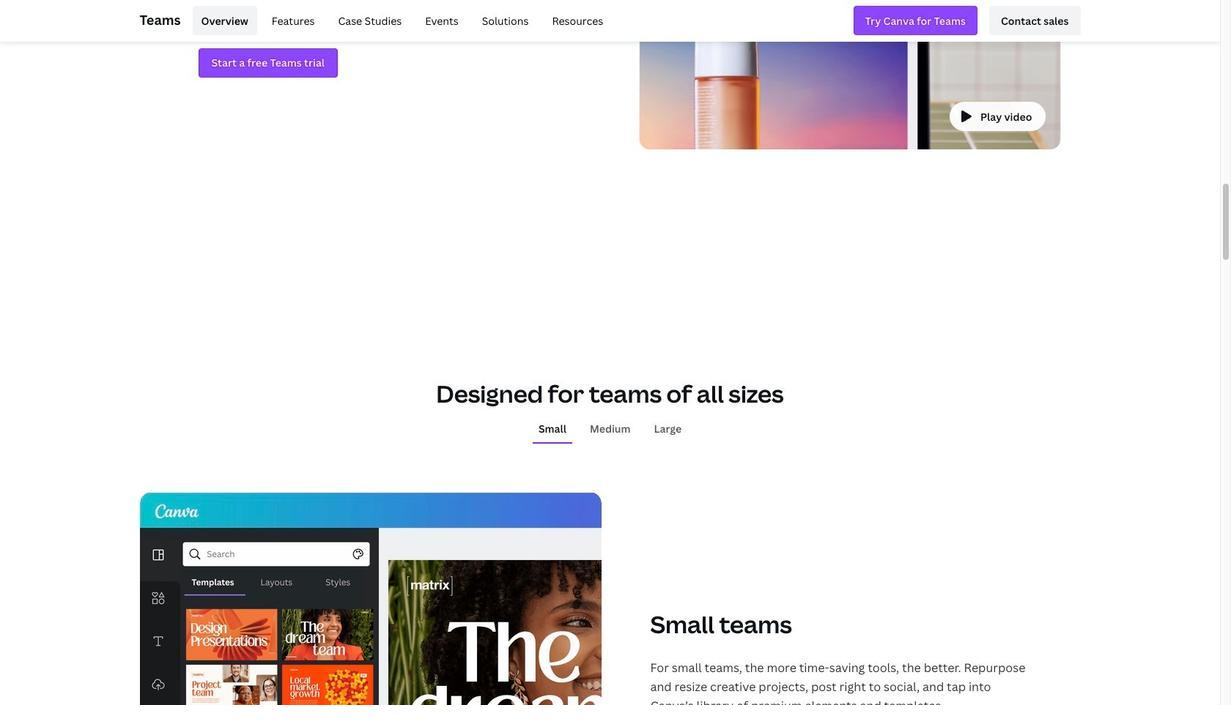Task type: locate. For each thing, give the bounding box(es) containing it.
menu bar
[[187, 6, 612, 35]]



Task type: vqa. For each thing, say whether or not it's contained in the screenshot.
tab
no



Task type: describe. For each thing, give the bounding box(es) containing it.
the canva editor with templates available for small teams image
[[140, 492, 601, 706]]



